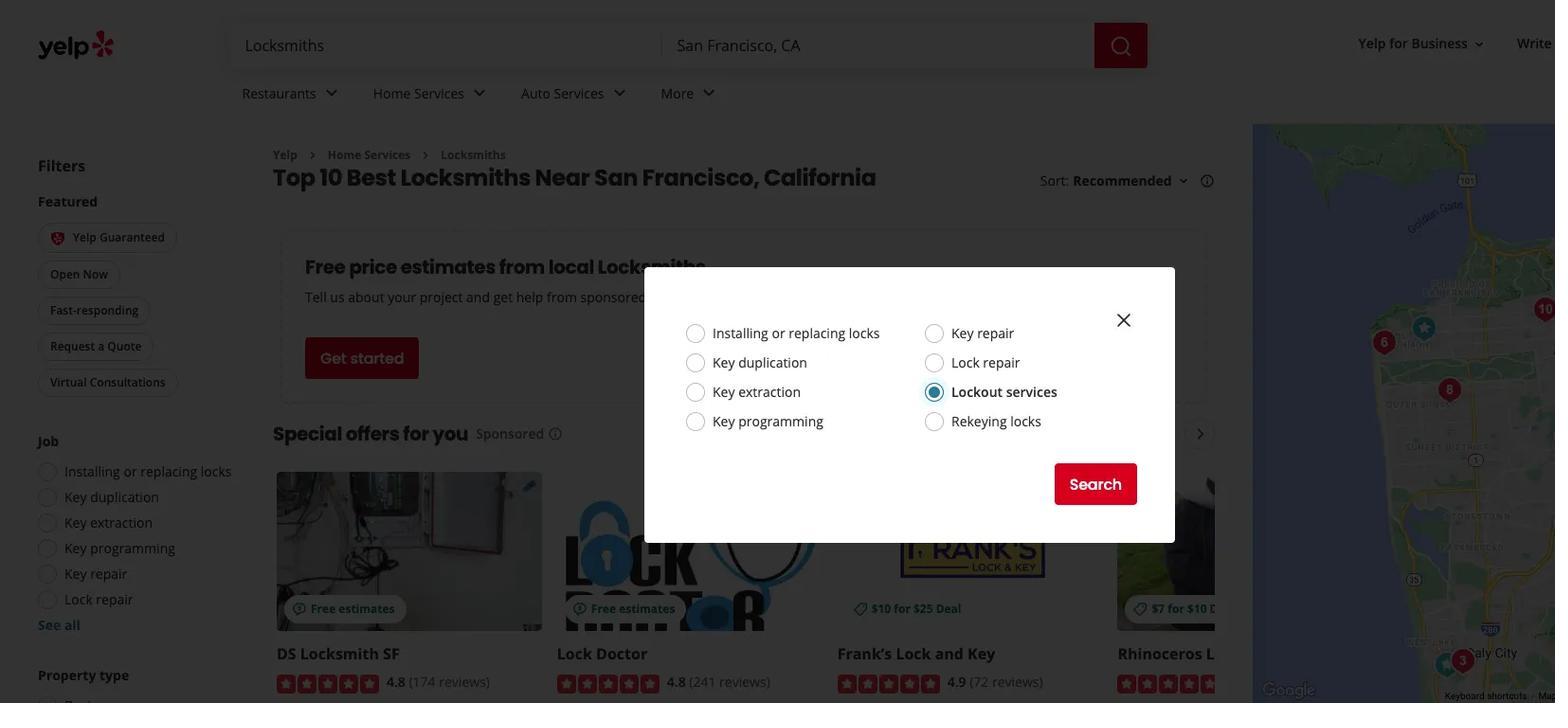 Task type: vqa. For each thing, say whether or not it's contained in the screenshot.
Lock World icon
yes



Task type: describe. For each thing, give the bounding box(es) containing it.
16 chevron right v2 image for home services
[[305, 148, 320, 163]]

duplication inside option group
[[90, 488, 159, 506]]

frank's lock and key
[[838, 644, 996, 665]]

project
[[420, 289, 463, 307]]

virtual consultations button
[[38, 368, 178, 397]]

sponsored
[[476, 425, 544, 443]]

next image
[[1190, 423, 1212, 446]]

free price estimates from local locksmiths tell us about your project and get help from sponsored businesses.
[[305, 254, 722, 307]]

get started
[[320, 348, 404, 370]]

locksmith for ds
[[300, 644, 379, 665]]

restaurants link
[[227, 68, 358, 123]]

rhinoceros
[[1118, 644, 1203, 665]]

$7 for $10 deal link
[[1118, 472, 1383, 632]]

help
[[516, 289, 543, 307]]

services
[[1006, 383, 1058, 401]]

featured
[[38, 192, 98, 210]]

1 vertical spatial home services
[[328, 147, 411, 163]]

virtual
[[50, 374, 87, 390]]

2 4.9 star rating image from the left
[[1118, 675, 1220, 694]]

lockout services
[[952, 383, 1058, 401]]

open
[[50, 266, 80, 282]]

0 horizontal spatial key extraction
[[64, 513, 153, 531]]

16 deal v2 image
[[853, 602, 868, 617]]

or inside search dialog
[[772, 324, 785, 342]]

or inside option group
[[124, 462, 137, 480]]

sort:
[[1041, 172, 1069, 190]]

get
[[320, 348, 347, 370]]

keyboard shortcuts button
[[1445, 690, 1528, 703]]

google image
[[1257, 679, 1320, 703]]

key extraction inside search dialog
[[713, 383, 801, 401]]

francisco,
[[642, 162, 760, 194]]

24 chevron down v2 image for auto services
[[608, 82, 631, 105]]

california
[[764, 162, 876, 194]]

free estimates for locksmith
[[311, 601, 395, 617]]

installing or replacing locks inside search dialog
[[713, 324, 880, 342]]

0 horizontal spatial programming
[[90, 539, 175, 557]]

16 info v2 image for special offers for you
[[548, 427, 563, 442]]

special offers for you
[[273, 421, 468, 448]]

marios locksmith image
[[1548, 506, 1555, 544]]

4.8 star rating image for doctor
[[557, 675, 660, 694]]

near
[[535, 162, 590, 194]]

installing inside search dialog
[[713, 324, 769, 342]]

0 vertical spatial from
[[499, 254, 545, 281]]

top 10 best locksmiths near san francisco, california
[[273, 162, 876, 194]]

consultations
[[90, 374, 166, 390]]

a
[[98, 338, 104, 354]]

0 horizontal spatial services
[[364, 147, 411, 163]]

lock doctor
[[557, 644, 648, 665]]

yelp for business button
[[1351, 27, 1495, 61]]

replacing inside search dialog
[[789, 324, 846, 342]]

lock inside search dialog
[[952, 354, 980, 372]]

lock down 16 free estimates v2 icon
[[557, 644, 592, 665]]

home inside business categories element
[[373, 84, 411, 102]]

1 vertical spatial home services link
[[328, 147, 411, 163]]

property type
[[38, 666, 129, 684]]

local
[[549, 254, 594, 281]]

quote
[[107, 338, 142, 354]]

map region
[[1113, 60, 1555, 703]]

type
[[99, 666, 129, 684]]

job
[[38, 432, 59, 450]]

started
[[350, 348, 404, 370]]

request
[[50, 338, 95, 354]]

open now button
[[38, 260, 120, 289]]

extraction inside search dialog
[[739, 383, 801, 401]]

keyboard shortcuts
[[1445, 691, 1528, 702]]

price
[[349, 254, 397, 281]]

16 free estimates v2 image
[[572, 602, 588, 617]]

marios locksmith image
[[1548, 506, 1555, 544]]

key repair inside search dialog
[[952, 324, 1015, 342]]

option group containing job
[[32, 432, 235, 635]]

write
[[1517, 35, 1552, 53]]

search button
[[1055, 464, 1137, 505]]

guy the locksmith image
[[1429, 646, 1467, 684]]

business
[[1412, 35, 1468, 53]]

lockout
[[952, 383, 1003, 401]]

more
[[661, 84, 694, 102]]

lock genius solutions image
[[1366, 324, 1404, 362]]

virtual consultations
[[50, 374, 166, 390]]

key duplication inside search dialog
[[713, 354, 808, 372]]

locksmiths link
[[441, 147, 506, 163]]

yelp for business
[[1359, 35, 1468, 53]]

yelp for yelp for business
[[1359, 35, 1386, 53]]

extraction inside option group
[[90, 513, 153, 531]]

free for lock
[[591, 601, 616, 617]]

open now
[[50, 266, 108, 282]]

restaurants
[[242, 84, 316, 102]]

locksmiths right best
[[401, 162, 531, 194]]

(241
[[689, 673, 716, 691]]

free for ds
[[311, 601, 336, 617]]

user actions element
[[1344, 27, 1555, 64]]

adam o'neill locksmith image
[[1432, 371, 1470, 409]]

see
[[38, 616, 61, 634]]

lock repair inside search dialog
[[952, 354, 1020, 372]]

programming inside search dialog
[[739, 412, 824, 430]]

16 info v2 image for top 10 best locksmiths near san francisco, california
[[1200, 174, 1215, 189]]

ds locksmith sf
[[277, 644, 400, 665]]

lock doctor image
[[1548, 418, 1555, 455]]

shortcuts
[[1487, 691, 1528, 702]]

see all
[[38, 616, 80, 634]]

$7
[[1152, 601, 1165, 617]]

$10 for $25 deal link
[[838, 472, 1103, 632]]

frank's
[[838, 644, 892, 665]]

16 chevron down v2 image
[[1472, 37, 1487, 52]]

and inside free price estimates from local locksmiths tell us about your project and get help from sponsored businesses.
[[466, 289, 490, 307]]

fast-responding
[[50, 302, 139, 318]]

ds
[[277, 644, 296, 665]]

reviews) for lock doctor
[[720, 673, 770, 691]]

write 
[[1517, 35, 1555, 53]]

services for 24 chevron down v2 icon within auto services link
[[554, 84, 604, 102]]

rhinoceros locksmith link
[[1118, 644, 1285, 665]]

auto
[[521, 84, 551, 102]]

get started button
[[305, 338, 419, 380]]

yelp guaranteed
[[73, 229, 165, 245]]

free estimates link for ds locksmith sf
[[277, 472, 542, 632]]

auto services link
[[506, 68, 646, 123]]

reviews) for frank's lock and key
[[992, 673, 1043, 691]]

1 vertical spatial key duplication
[[64, 488, 159, 506]]

rhinoceros locksmith
[[1118, 644, 1285, 665]]

best
[[347, 162, 396, 194]]

16 free estimates v2 image
[[292, 602, 307, 617]]

more link
[[646, 68, 736, 123]]



Task type: locate. For each thing, give the bounding box(es) containing it.
1 vertical spatial replacing
[[140, 462, 197, 480]]

home right "top"
[[328, 147, 361, 163]]

free estimates up ds locksmith sf
[[311, 601, 395, 617]]

free right 16 free estimates v2 image
[[311, 601, 336, 617]]

1 horizontal spatial free estimates
[[591, 601, 675, 617]]

2 24 chevron down v2 image from the left
[[698, 82, 721, 105]]

4.8 for ds locksmith sf
[[387, 673, 406, 691]]

0 vertical spatial home services link
[[358, 68, 506, 123]]

1 horizontal spatial locksmith
[[1206, 644, 1285, 665]]

deal up "rhinoceros locksmith"
[[1210, 601, 1236, 617]]

1 horizontal spatial deal
[[1210, 601, 1236, 617]]

2 horizontal spatial services
[[554, 84, 604, 102]]

0 horizontal spatial yelp
[[73, 229, 97, 245]]

installing down 'virtual consultations' button
[[64, 462, 120, 480]]

or
[[772, 324, 785, 342], [124, 462, 137, 480]]

24 chevron down v2 image
[[320, 82, 343, 105], [468, 82, 491, 105]]

4.8 star rating image down "lock doctor" "link"
[[557, 675, 660, 694]]

0 horizontal spatial and
[[466, 289, 490, 307]]

yelp left 10
[[273, 147, 297, 163]]

yelp inside user actions element
[[1359, 35, 1386, 53]]

free estimates link
[[277, 472, 542, 632], [557, 472, 822, 632]]

property type option group
[[32, 666, 235, 703]]

0 vertical spatial home services
[[373, 84, 465, 102]]

guaranteed
[[99, 229, 165, 245]]

1 horizontal spatial lock repair
[[952, 354, 1020, 372]]

24 chevron down v2 image
[[608, 82, 631, 105], [698, 82, 721, 105]]

lock doctor link
[[557, 644, 648, 665]]

0 vertical spatial and
[[466, 289, 490, 307]]

0 horizontal spatial duplication
[[90, 488, 159, 506]]

for for $7
[[1168, 601, 1185, 617]]

services up "locksmiths" link
[[414, 84, 465, 102]]

special
[[273, 421, 342, 448]]

top
[[273, 162, 315, 194]]

2 horizontal spatial estimates
[[619, 601, 675, 617]]

free up tell
[[305, 254, 346, 281]]

0 horizontal spatial locksmith
[[300, 644, 379, 665]]

1 vertical spatial lock repair
[[64, 590, 133, 608]]

map
[[1539, 691, 1555, 702]]

1 horizontal spatial extraction
[[739, 383, 801, 401]]

$10 inside $7 for $10 deal link
[[1188, 601, 1207, 617]]

services for home services 24 chevron down v2 image
[[414, 84, 465, 102]]

4.8 (174 reviews)
[[387, 673, 490, 691]]

1 4.9 star rating image from the left
[[838, 675, 940, 694]]

offers
[[346, 421, 400, 448]]

locksmiths
[[441, 147, 506, 163], [401, 162, 531, 194], [598, 254, 706, 281]]

0 horizontal spatial locks
[[201, 462, 232, 480]]

reviews) right "(174"
[[439, 673, 490, 691]]

4.9 star rating image
[[838, 675, 940, 694], [1118, 675, 1220, 694]]

1 vertical spatial locks
[[1011, 412, 1042, 430]]

rekeying locks
[[952, 412, 1042, 430]]

request a quote
[[50, 338, 142, 354]]

for right $7
[[1168, 601, 1185, 617]]

24 chevron down v2 image inside restaurants link
[[320, 82, 343, 105]]

2 16 chevron right v2 image from the left
[[418, 148, 433, 163]]

1 horizontal spatial locks
[[849, 324, 880, 342]]

1 horizontal spatial 24 chevron down v2 image
[[698, 82, 721, 105]]

free right 16 free estimates v2 icon
[[591, 601, 616, 617]]

yelp left business
[[1359, 35, 1386, 53]]

4.9
[[948, 673, 966, 691]]

1 vertical spatial or
[[124, 462, 137, 480]]

24 chevron down v2 image inside auto services link
[[608, 82, 631, 105]]

0 horizontal spatial key programming
[[64, 539, 175, 557]]

search dialog
[[0, 0, 1555, 703]]

key programming inside search dialog
[[713, 412, 824, 430]]

24 chevron down v2 image for restaurants
[[320, 82, 343, 105]]

replacing
[[789, 324, 846, 342], [140, 462, 197, 480]]

yelp for the yelp link
[[273, 147, 297, 163]]

estimates up 'sf' on the left bottom of page
[[339, 601, 395, 617]]

get
[[494, 289, 513, 307]]

1 vertical spatial extraction
[[90, 513, 153, 531]]

24 chevron down v2 image for home services
[[468, 82, 491, 105]]

locksmiths up the businesses.
[[598, 254, 706, 281]]

$10 right $7
[[1188, 601, 1207, 617]]

0 vertical spatial lock repair
[[952, 354, 1020, 372]]

free estimates
[[311, 601, 395, 617], [591, 601, 675, 617]]

24 chevron down v2 image right auto services
[[608, 82, 631, 105]]

0 horizontal spatial 16 info v2 image
[[548, 427, 563, 442]]

services right the auto
[[554, 84, 604, 102]]

yelp right '16 yelp guaranteed v2' icon
[[73, 229, 97, 245]]

1 vertical spatial programming
[[90, 539, 175, 557]]

1 locksmith from the left
[[300, 644, 379, 665]]

sf
[[383, 644, 400, 665]]

1 24 chevron down v2 image from the left
[[320, 82, 343, 105]]

1 vertical spatial key repair
[[64, 564, 127, 582]]

4.8 star rating image
[[277, 675, 379, 694], [557, 675, 660, 694]]

now
[[83, 266, 108, 282]]

from up "help"
[[499, 254, 545, 281]]

2 locksmith from the left
[[1206, 644, 1285, 665]]

0 horizontal spatial estimates
[[339, 601, 395, 617]]

locks
[[849, 324, 880, 342], [1011, 412, 1042, 430], [201, 462, 232, 480]]

16 info v2 image
[[1200, 174, 1215, 189], [548, 427, 563, 442]]

16 chevron right v2 image right the yelp link
[[305, 148, 320, 163]]

0 horizontal spatial from
[[499, 254, 545, 281]]

2 deal from the left
[[1210, 601, 1236, 617]]

1 4.8 from the left
[[387, 673, 406, 691]]

deal right $25
[[936, 601, 962, 617]]

4.8 (241 reviews)
[[667, 673, 770, 691]]

0 vertical spatial key duplication
[[713, 354, 808, 372]]

sponsored
[[581, 289, 647, 307]]

services right 10
[[364, 147, 411, 163]]

estimates up doctor
[[619, 601, 675, 617]]

1 reviews) from the left
[[439, 673, 490, 691]]

0 vertical spatial duplication
[[739, 354, 808, 372]]

4.9 star rating image down 'rhinoceros'
[[1118, 675, 1220, 694]]

1 horizontal spatial installing or replacing locks
[[713, 324, 880, 342]]

keyboard
[[1445, 691, 1485, 702]]

ds locksmith sf link
[[277, 644, 400, 665]]

4.8 left (241
[[667, 673, 686, 691]]

free estimates for doctor
[[591, 601, 675, 617]]

for for yelp
[[1390, 35, 1408, 53]]

installing
[[713, 324, 769, 342], [64, 462, 120, 480]]

home up best
[[373, 84, 411, 102]]

yelp link
[[273, 147, 297, 163]]

2 4.8 star rating image from the left
[[557, 675, 660, 694]]

free estimates link for lock doctor
[[557, 472, 822, 632]]

locksmith
[[300, 644, 379, 665], [1206, 644, 1285, 665]]

4.9 star rating image down frank's
[[838, 675, 940, 694]]

reviews) right (72
[[992, 673, 1043, 691]]

1 horizontal spatial replacing
[[789, 324, 846, 342]]

home services link up "locksmiths" link
[[358, 68, 506, 123]]

free estimates up doctor
[[591, 601, 675, 617]]

1 free estimates from the left
[[311, 601, 395, 617]]

0 horizontal spatial or
[[124, 462, 137, 480]]

24 chevron down v2 image right "restaurants"
[[320, 82, 343, 105]]

see all button
[[38, 616, 80, 634]]

0 horizontal spatial key repair
[[64, 564, 127, 582]]

free inside free price estimates from local locksmiths tell us about your project and get help from sponsored businesses.
[[305, 254, 346, 281]]

$10
[[872, 601, 891, 617], [1188, 601, 1207, 617]]

None search field
[[230, 23, 1151, 68]]

0 vertical spatial locks
[[849, 324, 880, 342]]

24 chevron down v2 image right more
[[698, 82, 721, 105]]

1 16 chevron right v2 image from the left
[[305, 148, 320, 163]]

estimates up the project
[[401, 254, 496, 281]]

for for $10
[[894, 601, 911, 617]]

reviews) right (241
[[720, 673, 770, 691]]

fast-responding button
[[38, 296, 151, 325]]

yelp for yelp guaranteed
[[73, 229, 97, 245]]

1 vertical spatial installing or replacing locks
[[64, 462, 232, 480]]

close image
[[1113, 309, 1136, 332]]

24 chevron down v2 image left the auto
[[468, 82, 491, 105]]

1 horizontal spatial estimates
[[401, 254, 496, 281]]

b&b locksmith and security image
[[1445, 642, 1483, 680]]

(174
[[409, 673, 436, 691]]

for left business
[[1390, 35, 1408, 53]]

1 vertical spatial key programming
[[64, 539, 175, 557]]

1 horizontal spatial yelp
[[273, 147, 297, 163]]

2 $10 from the left
[[1188, 601, 1207, 617]]

0 horizontal spatial free estimates
[[311, 601, 395, 617]]

duplication inside search dialog
[[739, 354, 808, 372]]

0 horizontal spatial replacing
[[140, 462, 197, 480]]

0 horizontal spatial 24 chevron down v2 image
[[608, 82, 631, 105]]

2 horizontal spatial locks
[[1011, 412, 1042, 430]]

write link
[[1510, 27, 1555, 61]]

home services inside business categories element
[[373, 84, 465, 102]]

from
[[499, 254, 545, 281], [547, 289, 577, 307]]

key
[[952, 324, 974, 342], [713, 354, 735, 372], [713, 383, 735, 401], [713, 412, 735, 430], [64, 488, 87, 506], [64, 513, 87, 531], [64, 539, 87, 557], [64, 564, 87, 582], [968, 644, 996, 665]]

auto services
[[521, 84, 604, 102]]

1 horizontal spatial 4.9 star rating image
[[1118, 675, 1220, 694]]

16 yelp guaranteed v2 image
[[50, 231, 65, 246]]

1 $10 from the left
[[872, 601, 891, 617]]

for left $25
[[894, 601, 911, 617]]

us
[[330, 289, 345, 307]]

reviews)
[[439, 673, 490, 691], [720, 673, 770, 691], [992, 673, 1043, 691]]

home services up "locksmiths" link
[[373, 84, 465, 102]]

lock
[[952, 354, 980, 372], [64, 590, 93, 608], [557, 644, 592, 665], [896, 644, 931, 665]]

lock down the "$10 for $25 deal"
[[896, 644, 931, 665]]

locksmith up google image
[[1206, 644, 1285, 665]]

programming
[[739, 412, 824, 430], [90, 539, 175, 557]]

4.8 for lock doctor
[[667, 673, 686, 691]]

4.9 (72 reviews)
[[948, 673, 1043, 691]]

0 vertical spatial home
[[373, 84, 411, 102]]

0 horizontal spatial lock repair
[[64, 590, 133, 608]]

key duplication
[[713, 354, 808, 372], [64, 488, 159, 506]]

1 vertical spatial key extraction
[[64, 513, 153, 531]]

request a quote button
[[38, 332, 154, 361]]

$10 for $25 deal
[[872, 601, 962, 617]]

lock repair up all
[[64, 590, 133, 608]]

3 reviews) from the left
[[992, 673, 1043, 691]]

and left get
[[466, 289, 490, 307]]

about
[[348, 289, 384, 307]]

0 horizontal spatial key duplication
[[64, 488, 159, 506]]

1 horizontal spatial from
[[547, 289, 577, 307]]

0 horizontal spatial $10
[[872, 601, 891, 617]]

1 horizontal spatial 4.8
[[667, 673, 686, 691]]

1 vertical spatial installing
[[64, 462, 120, 480]]

free
[[305, 254, 346, 281], [311, 601, 336, 617], [591, 601, 616, 617]]

locksmith for rhinoceros
[[1206, 644, 1285, 665]]

home services
[[373, 84, 465, 102], [328, 147, 411, 163]]

2 vertical spatial locks
[[201, 462, 232, 480]]

locksmiths left near
[[441, 147, 506, 163]]

0 vertical spatial installing or replacing locks
[[713, 324, 880, 342]]

and up 4.9
[[935, 644, 964, 665]]

1 horizontal spatial services
[[414, 84, 465, 102]]

0 horizontal spatial 4.8
[[387, 673, 406, 691]]

responding
[[77, 302, 139, 318]]

installing or replacing locks inside option group
[[64, 462, 232, 480]]

16 chevron right v2 image
[[305, 148, 320, 163], [418, 148, 433, 163]]

services
[[414, 84, 465, 102], [554, 84, 604, 102], [364, 147, 411, 163]]

1 horizontal spatial 4.8 star rating image
[[557, 675, 660, 694]]

1 horizontal spatial duplication
[[739, 354, 808, 372]]

1 horizontal spatial or
[[772, 324, 785, 342]]

deal for lock
[[936, 601, 962, 617]]

1 vertical spatial and
[[935, 644, 964, 665]]

locksmith left 'sf' on the left bottom of page
[[300, 644, 379, 665]]

1 4.8 star rating image from the left
[[277, 675, 379, 694]]

16 chevron right v2 image for locksmiths
[[418, 148, 433, 163]]

rekeying
[[952, 412, 1007, 430]]

2 free estimates link from the left
[[557, 472, 822, 632]]

key repair up all
[[64, 564, 127, 582]]

home services right "top"
[[328, 147, 411, 163]]

0 vertical spatial key programming
[[713, 412, 824, 430]]

estimates inside free price estimates from local locksmiths tell us about your project and get help from sponsored businesses.
[[401, 254, 496, 281]]

lock repair
[[952, 354, 1020, 372], [64, 590, 133, 608]]

estimates for ds locksmith sf
[[339, 601, 395, 617]]

replacing inside option group
[[140, 462, 197, 480]]

for inside yelp for business button
[[1390, 35, 1408, 53]]

1 horizontal spatial home
[[373, 84, 411, 102]]

home
[[373, 84, 411, 102], [328, 147, 361, 163]]

0 horizontal spatial reviews)
[[439, 673, 490, 691]]

$7 for $10 deal
[[1152, 601, 1236, 617]]

key repair
[[952, 324, 1015, 342], [64, 564, 127, 582]]

1 horizontal spatial free estimates link
[[557, 472, 822, 632]]

from down local
[[547, 289, 577, 307]]

key programming
[[713, 412, 824, 430], [64, 539, 175, 557]]

for left you
[[403, 421, 429, 448]]

key repair up lockout
[[952, 324, 1015, 342]]

0 horizontal spatial free estimates link
[[277, 472, 542, 632]]

extraction
[[739, 383, 801, 401], [90, 513, 153, 531]]

1 deal from the left
[[936, 601, 962, 617]]

free price estimates from local locksmiths image
[[997, 276, 1092, 371]]

(72
[[970, 673, 989, 691]]

locksmiths inside free price estimates from local locksmiths tell us about your project and get help from sponsored businesses.
[[598, 254, 706, 281]]

1 horizontal spatial 16 info v2 image
[[1200, 174, 1215, 189]]

deal
[[936, 601, 962, 617], [1210, 601, 1236, 617]]

$25
[[914, 601, 933, 617]]

business categories element
[[227, 68, 1555, 123]]

2 reviews) from the left
[[720, 673, 770, 691]]

1 horizontal spatial key programming
[[713, 412, 824, 430]]

your
[[388, 289, 416, 307]]

0 vertical spatial key repair
[[952, 324, 1015, 342]]

$10 inside $10 for $25 deal link
[[872, 601, 891, 617]]

1 horizontal spatial 16 chevron right v2 image
[[418, 148, 433, 163]]

0 horizontal spatial 16 chevron right v2 image
[[305, 148, 320, 163]]

for inside $7 for $10 deal link
[[1168, 601, 1185, 617]]

1 free estimates link from the left
[[277, 472, 542, 632]]

reviews) for ds locksmith sf
[[439, 673, 490, 691]]

duplication
[[739, 354, 808, 372], [90, 488, 159, 506]]

0 horizontal spatial deal
[[936, 601, 962, 617]]

0 vertical spatial key extraction
[[713, 383, 801, 401]]

0 horizontal spatial installing
[[64, 462, 120, 480]]

filters
[[38, 155, 85, 176]]

0 horizontal spatial home
[[328, 147, 361, 163]]

deal for locksmith
[[1210, 601, 1236, 617]]

featured group
[[34, 192, 235, 400]]

16 chevron right v2 image left "locksmiths" link
[[418, 148, 433, 163]]

yelp inside featured group
[[73, 229, 97, 245]]

rhinoceros locksmith image
[[1406, 309, 1444, 347]]

2 free estimates from the left
[[591, 601, 675, 617]]

key repair inside option group
[[64, 564, 127, 582]]

0 vertical spatial replacing
[[789, 324, 846, 342]]

1 horizontal spatial key repair
[[952, 324, 1015, 342]]

home services link right "top"
[[328, 147, 411, 163]]

2 4.8 from the left
[[667, 673, 686, 691]]

0 vertical spatial extraction
[[739, 383, 801, 401]]

0 horizontal spatial extraction
[[90, 513, 153, 531]]

lock world image
[[1527, 291, 1555, 328]]

lock up lockout
[[952, 354, 980, 372]]

estimates for lock doctor
[[619, 601, 675, 617]]

option group
[[32, 432, 235, 635]]

search image
[[1109, 35, 1132, 57]]

4.8 star rating image for locksmith
[[277, 675, 379, 694]]

1 vertical spatial home
[[328, 147, 361, 163]]

doctor
[[596, 644, 648, 665]]

2 horizontal spatial reviews)
[[992, 673, 1043, 691]]

1 horizontal spatial installing
[[713, 324, 769, 342]]

businesses.
[[650, 289, 722, 307]]

1 vertical spatial 16 info v2 image
[[548, 427, 563, 442]]

1 vertical spatial yelp
[[273, 147, 297, 163]]

24 chevron down v2 image inside more link
[[698, 82, 721, 105]]

1 24 chevron down v2 image from the left
[[608, 82, 631, 105]]

fast-
[[50, 302, 77, 318]]

lock repair up lockout
[[952, 354, 1020, 372]]

0 vertical spatial yelp
[[1359, 35, 1386, 53]]

4.8 left "(174"
[[387, 673, 406, 691]]

24 chevron down v2 image for more
[[698, 82, 721, 105]]

search
[[1070, 473, 1122, 495]]

1 horizontal spatial and
[[935, 644, 964, 665]]

4.8 star rating image down ds locksmith sf
[[277, 675, 379, 694]]

for inside $10 for $25 deal link
[[894, 601, 911, 617]]

installing down the businesses.
[[713, 324, 769, 342]]

0 vertical spatial installing
[[713, 324, 769, 342]]

0 horizontal spatial 24 chevron down v2 image
[[320, 82, 343, 105]]

0 vertical spatial or
[[772, 324, 785, 342]]

2 24 chevron down v2 image from the left
[[468, 82, 491, 105]]

16 deal v2 image
[[1133, 602, 1148, 617]]

0 horizontal spatial installing or replacing locks
[[64, 462, 232, 480]]

frank's lock and key link
[[838, 644, 996, 665]]

$10 right 16 deal v2 image in the bottom right of the page
[[872, 601, 891, 617]]

lock repair inside option group
[[64, 590, 133, 608]]

2 horizontal spatial yelp
[[1359, 35, 1386, 53]]

all
[[64, 616, 80, 634]]

lock up all
[[64, 590, 93, 608]]

lock inside option group
[[64, 590, 93, 608]]

1 horizontal spatial programming
[[739, 412, 824, 430]]

installing or replacing locks
[[713, 324, 880, 342], [64, 462, 232, 480]]

tell
[[305, 289, 327, 307]]

0 vertical spatial 16 info v2 image
[[1200, 174, 1215, 189]]

1 horizontal spatial key duplication
[[713, 354, 808, 372]]



